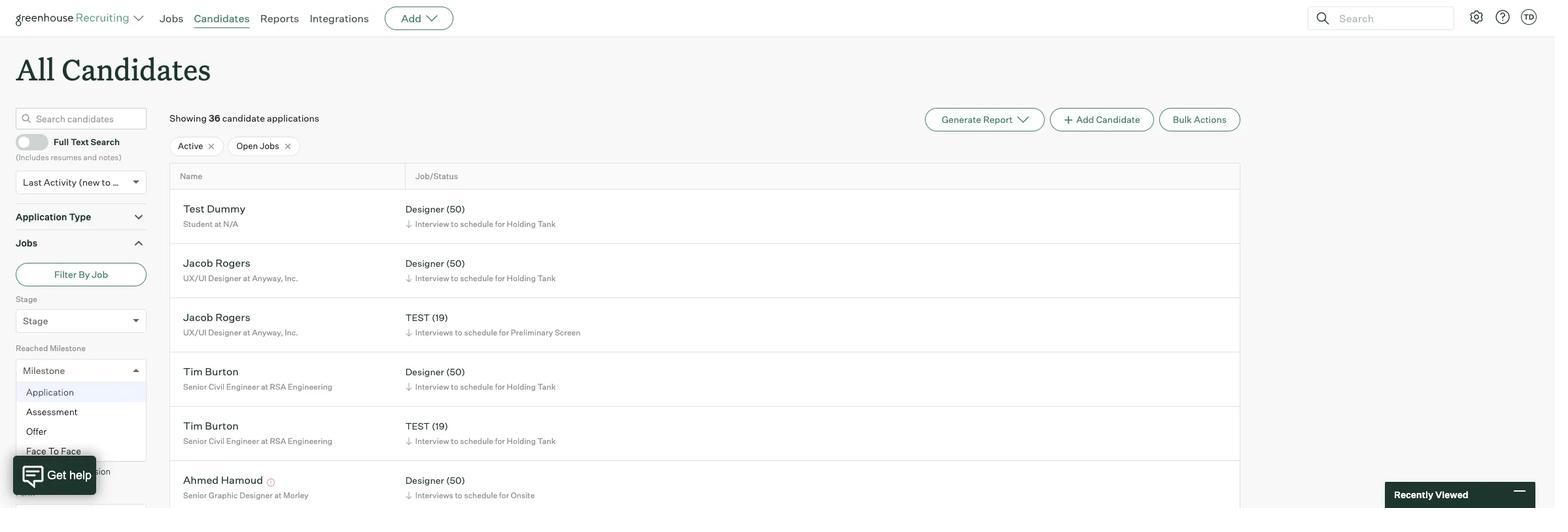 Task type: describe. For each thing, give the bounding box(es) containing it.
last activity (new to old)
[[23, 176, 129, 188]]

job inside button
[[92, 269, 108, 280]]

tim burton senior civil engineer at rsa engineering for designer
[[183, 365, 332, 392]]

(50) for test dummy
[[446, 204, 465, 215]]

civil for designer (50)
[[209, 382, 225, 392]]

offer
[[26, 426, 47, 437]]

at inside test dummy student at n/a
[[214, 219, 222, 229]]

all
[[16, 50, 55, 88]]

generate report button
[[925, 108, 1045, 132]]

pending
[[32, 466, 64, 477]]

0 vertical spatial post
[[31, 393, 48, 403]]

tank for fourth interview to schedule for holding tank link
[[538, 436, 556, 446]]

holding for third interview to schedule for holding tank link from the top of the page
[[507, 382, 536, 392]]

td
[[1524, 12, 1534, 22]]

test for jacob rogers
[[405, 312, 430, 323]]

showing
[[169, 113, 207, 124]]

(50) for jacob rogers
[[446, 258, 465, 269]]

jobs link
[[160, 12, 184, 25]]

for for interviews to schedule for onsite "link"
[[499, 491, 509, 500]]

assessment
[[26, 406, 78, 417]]

viewed
[[1435, 489, 1468, 501]]

full
[[54, 137, 69, 147]]

0 vertical spatial stage
[[16, 294, 37, 304]]

2 face from the left
[[61, 445, 81, 456]]

interviews to schedule for preliminary screen link
[[403, 326, 584, 339]]

tank for 3rd interview to schedule for holding tank link from the bottom
[[538, 273, 556, 283]]

holding for fourth interview to schedule for holding tank link
[[507, 436, 536, 446]]

stage element
[[16, 293, 147, 342]]

engineer for designer (50)
[[226, 382, 259, 392]]

holding for 3rd interview to schedule for holding tank link from the bottom
[[507, 273, 536, 283]]

interview for 3rd interview to schedule for holding tank link from the bottom
[[415, 273, 449, 283]]

screen
[[555, 328, 581, 338]]

filter by job
[[54, 269, 108, 280]]

engineer for test (19)
[[226, 436, 259, 446]]

student
[[183, 219, 213, 229]]

rsa for designer (50)
[[270, 382, 286, 392]]

candidate
[[1096, 114, 1140, 125]]

rogers for test
[[215, 311, 250, 324]]

reports link
[[260, 12, 299, 25]]

to inside designer (50) interviews to schedule for onsite
[[455, 491, 462, 500]]

name
[[180, 171, 202, 181]]

36
[[209, 113, 220, 124]]

burton for test (19)
[[205, 420, 239, 433]]

actions
[[1194, 114, 1227, 125]]

2 vertical spatial job
[[23, 414, 39, 425]]

Search candidates field
[[16, 108, 147, 130]]

recently
[[1394, 489, 1433, 501]]

open jobs
[[236, 141, 279, 151]]

1 vertical spatial submitted
[[62, 414, 108, 425]]

2 vertical spatial jobs
[[16, 238, 37, 249]]

test
[[183, 202, 205, 216]]

tim burton link for test
[[183, 420, 239, 435]]

face to face
[[26, 445, 81, 456]]

test (19) interviews to schedule for preliminary screen
[[405, 312, 581, 338]]

to inside test (19) interview to schedule for holding tank
[[451, 436, 458, 446]]

jacob rogers ux/ui designer at anyway, inc. for test
[[183, 311, 298, 338]]

designer (50) interviews to schedule for onsite
[[405, 475, 535, 500]]

interviews to schedule for onsite link
[[403, 489, 538, 502]]

rogers for designer
[[215, 257, 250, 270]]

1 vertical spatial post
[[41, 414, 60, 425]]

open
[[236, 141, 258, 151]]

for for interviews to schedule for preliminary screen link
[[499, 328, 509, 338]]

designer (50) interview to schedule for holding tank for rogers
[[405, 258, 556, 283]]

schedule for third interview to schedule for holding tank link from the top of the page
[[460, 382, 493, 392]]

0 vertical spatial submitted
[[49, 393, 88, 403]]

search
[[91, 137, 120, 147]]

offer option
[[16, 422, 146, 441]]

applications
[[267, 113, 319, 124]]

morley
[[283, 491, 308, 500]]

tim for test
[[183, 420, 203, 433]]

designer (50) interview to schedule for holding tank for dummy
[[405, 204, 556, 229]]

bulk
[[1173, 114, 1192, 125]]

pending submission
[[32, 466, 111, 477]]

graphic
[[209, 491, 238, 500]]

be
[[44, 443, 54, 453]]

schedule for interviews to schedule for onsite "link"
[[464, 491, 497, 500]]

anyway, for designer
[[252, 273, 283, 283]]

active
[[178, 141, 203, 151]]

candidate
[[222, 113, 265, 124]]

candidates link
[[194, 12, 250, 25]]

notes)
[[99, 153, 122, 162]]

inc. for designer (50)
[[285, 273, 298, 283]]

(50) for tim burton
[[446, 367, 465, 378]]

test dummy student at n/a
[[183, 202, 245, 229]]

rsa for test (19)
[[270, 436, 286, 446]]

ahmed hamoud link
[[183, 474, 263, 489]]

ahmed hamoud
[[183, 474, 263, 487]]

inc. for test (19)
[[285, 328, 298, 338]]

filter by job button
[[16, 263, 147, 286]]

designer inside designer (50) interviews to schedule for onsite
[[405, 475, 444, 486]]

text
[[71, 137, 89, 147]]

resumes
[[51, 153, 82, 162]]

form
[[16, 489, 35, 499]]

interview for 4th interview to schedule for holding tank link from the bottom of the page
[[415, 219, 449, 229]]

job post submitted element
[[16, 392, 147, 441]]

tank for third interview to schedule for holding tank link from the top of the page
[[538, 382, 556, 392]]

sent
[[56, 443, 72, 453]]

bulk actions
[[1173, 114, 1227, 125]]

last
[[23, 176, 42, 188]]

submission
[[66, 466, 111, 477]]

To be sent checkbox
[[18, 443, 27, 452]]

holding for 4th interview to schedule for holding tank link from the bottom of the page
[[507, 219, 536, 229]]

1 vertical spatial stage
[[23, 315, 48, 327]]

interviews for test
[[415, 328, 453, 338]]

schedule for 4th interview to schedule for holding tank link from the bottom of the page
[[460, 219, 493, 229]]

tank for 4th interview to schedule for holding tank link from the bottom of the page
[[538, 219, 556, 229]]

test for tim burton
[[405, 421, 430, 432]]



Task type: vqa. For each thing, say whether or not it's contained in the screenshot.
when a candidate moves to a stage
no



Task type: locate. For each thing, give the bounding box(es) containing it.
schedule inside test (19) interviews to schedule for preliminary screen
[[464, 328, 497, 338]]

1 vertical spatial tim burton link
[[183, 420, 239, 435]]

add button
[[385, 7, 453, 30]]

add candidate link
[[1050, 108, 1154, 132]]

1 holding from the top
[[507, 219, 536, 229]]

3 senior from the top
[[183, 491, 207, 500]]

form element
[[16, 487, 147, 508]]

burton
[[205, 365, 239, 378], [205, 420, 239, 433]]

1 rsa from the top
[[270, 382, 286, 392]]

2 rsa from the top
[[270, 436, 286, 446]]

1 vertical spatial (19)
[[432, 421, 448, 432]]

4 interview to schedule for holding tank link from the top
[[403, 435, 559, 447]]

to be sent
[[32, 443, 72, 453]]

by
[[79, 269, 90, 280]]

n/a
[[223, 219, 238, 229]]

post up assessment
[[31, 393, 48, 403]]

application inside option
[[26, 386, 74, 398]]

1 ux/ui from the top
[[183, 273, 206, 283]]

None field
[[16, 360, 29, 382]]

2 burton from the top
[[205, 420, 239, 433]]

job/status
[[415, 171, 458, 181]]

interviews inside designer (50) interviews to schedule for onsite
[[415, 491, 453, 500]]

interview for fourth interview to schedule for holding tank link
[[415, 436, 449, 446]]

test (19) interview to schedule for holding tank
[[405, 421, 556, 446]]

(19) for jacob rogers
[[432, 312, 448, 323]]

milestone down reached milestone
[[23, 365, 65, 376]]

tim for designer
[[183, 365, 203, 378]]

(19)
[[432, 312, 448, 323], [432, 421, 448, 432]]

1 interview from the top
[[415, 219, 449, 229]]

job right by
[[92, 269, 108, 280]]

showing 36 candidate applications
[[169, 113, 319, 124]]

rogers
[[215, 257, 250, 270], [215, 311, 250, 324]]

job up offer
[[23, 414, 39, 425]]

0 vertical spatial milestone
[[50, 344, 86, 353]]

for for 3rd interview to schedule for holding tank link from the bottom
[[495, 273, 505, 283]]

interview to schedule for holding tank link up test (19) interview to schedule for holding tank
[[403, 381, 559, 393]]

1 vertical spatial jacob
[[183, 311, 213, 324]]

1 (50) from the top
[[446, 204, 465, 215]]

0 horizontal spatial jobs
[[16, 238, 37, 249]]

2 interview to schedule for holding tank link from the top
[[403, 272, 559, 285]]

3 tank from the top
[[538, 382, 556, 392]]

tank inside test (19) interview to schedule for holding tank
[[538, 436, 556, 446]]

schedule
[[460, 219, 493, 229], [460, 273, 493, 283], [464, 328, 497, 338], [460, 382, 493, 392], [460, 436, 493, 446], [464, 491, 497, 500]]

0 vertical spatial rsa
[[270, 382, 286, 392]]

2 inc. from the top
[[285, 328, 298, 338]]

2 test from the top
[[405, 421, 430, 432]]

bulk actions link
[[1159, 108, 1240, 132]]

senior
[[183, 382, 207, 392], [183, 436, 207, 446], [183, 491, 207, 500]]

jacob rogers ux/ui designer at anyway, inc. for designer
[[183, 257, 298, 283]]

1 interviews from the top
[[415, 328, 453, 338]]

0 vertical spatial inc.
[[285, 273, 298, 283]]

list box
[[16, 382, 146, 461]]

application option
[[16, 382, 146, 402]]

2 tim burton senior civil engineer at rsa engineering from the top
[[183, 420, 332, 446]]

1 vertical spatial add
[[1076, 114, 1094, 125]]

tim burton senior civil engineer at rsa engineering
[[183, 365, 332, 392], [183, 420, 332, 446]]

2 vertical spatial senior
[[183, 491, 207, 500]]

for for fourth interview to schedule for holding tank link
[[495, 436, 505, 446]]

filter
[[54, 269, 77, 280]]

designer (50) interview to schedule for holding tank down job/status
[[405, 204, 556, 229]]

integrations link
[[310, 12, 369, 25]]

jacob
[[183, 257, 213, 270], [183, 311, 213, 324]]

designer (50) interview to schedule for holding tank up test (19) interviews to schedule for preliminary screen
[[405, 258, 556, 283]]

4 tank from the top
[[538, 436, 556, 446]]

face down offer
[[26, 445, 46, 456]]

application down last
[[16, 211, 67, 222]]

1 vertical spatial job
[[16, 393, 30, 403]]

candidates right jobs link
[[194, 12, 250, 25]]

ux/ui for designer (50)
[[183, 273, 206, 283]]

0 horizontal spatial face
[[26, 445, 46, 456]]

application
[[16, 211, 67, 222], [26, 386, 74, 398]]

full text search (includes resumes and notes)
[[16, 137, 122, 162]]

candidates down jobs link
[[62, 50, 211, 88]]

job up assessment
[[16, 393, 30, 403]]

to
[[32, 443, 42, 453], [48, 445, 59, 456]]

designer (50) interview to schedule for holding tank for burton
[[405, 367, 556, 392]]

engineering for designer
[[288, 382, 332, 392]]

interviews
[[415, 328, 453, 338], [415, 491, 453, 500]]

engineering
[[288, 382, 332, 392], [288, 436, 332, 446]]

face
[[26, 445, 46, 456], [61, 445, 81, 456]]

0 vertical spatial anyway,
[[252, 273, 283, 283]]

rsa
[[270, 382, 286, 392], [270, 436, 286, 446]]

1 burton from the top
[[205, 365, 239, 378]]

1 vertical spatial rogers
[[215, 311, 250, 324]]

application for application type
[[16, 211, 67, 222]]

interview to schedule for holding tank link up test (19) interviews to schedule for preliminary screen
[[403, 272, 559, 285]]

schedule for interviews to schedule for preliminary screen link
[[464, 328, 497, 338]]

holding inside test (19) interview to schedule for holding tank
[[507, 436, 536, 446]]

1 jacob rogers ux/ui designer at anyway, inc. from the top
[[183, 257, 298, 283]]

1 jacob from the top
[[183, 257, 213, 270]]

0 vertical spatial senior
[[183, 382, 207, 392]]

1 vertical spatial burton
[[205, 420, 239, 433]]

to up pending
[[48, 445, 59, 456]]

0 vertical spatial job
[[92, 269, 108, 280]]

1 vertical spatial interviews
[[415, 491, 453, 500]]

1 vertical spatial engineering
[[288, 436, 332, 446]]

1 jacob rogers link from the top
[[183, 257, 250, 272]]

schedule for fourth interview to schedule for holding tank link
[[460, 436, 493, 446]]

test dummy link
[[183, 202, 245, 217]]

1 vertical spatial jacob rogers ux/ui designer at anyway, inc.
[[183, 311, 298, 338]]

generate
[[942, 114, 981, 125]]

test
[[405, 312, 430, 323], [405, 421, 430, 432]]

1 vertical spatial ux/ui
[[183, 328, 206, 338]]

1 vertical spatial tim
[[183, 420, 203, 433]]

generate report
[[942, 114, 1013, 125]]

senior graphic designer at morley
[[183, 491, 308, 500]]

milestone down stage 'element' in the bottom left of the page
[[50, 344, 86, 353]]

1 vertical spatial inc.
[[285, 328, 298, 338]]

1 horizontal spatial jobs
[[160, 12, 184, 25]]

0 vertical spatial jacob rogers link
[[183, 257, 250, 272]]

assessment option
[[16, 402, 146, 422]]

1 vertical spatial jobs
[[260, 141, 279, 151]]

1 vertical spatial designer (50) interview to schedule for holding tank
[[405, 258, 556, 283]]

0 vertical spatial civil
[[209, 382, 225, 392]]

2 tim from the top
[[183, 420, 203, 433]]

configure image
[[1469, 9, 1484, 25]]

jacob rogers ux/ui designer at anyway, inc.
[[183, 257, 298, 283], [183, 311, 298, 338]]

civil
[[209, 382, 225, 392], [209, 436, 225, 446]]

2 senior from the top
[[183, 436, 207, 446]]

list box inside reached milestone "element"
[[16, 382, 146, 461]]

0 vertical spatial jacob
[[183, 257, 213, 270]]

ux/ui
[[183, 273, 206, 283], [183, 328, 206, 338]]

0 vertical spatial rogers
[[215, 257, 250, 270]]

for for 4th interview to schedule for holding tank link from the bottom of the page
[[495, 219, 505, 229]]

interview to schedule for holding tank link
[[403, 218, 559, 230], [403, 272, 559, 285], [403, 381, 559, 393], [403, 435, 559, 447]]

to left be
[[32, 443, 42, 453]]

add candidate
[[1076, 114, 1140, 125]]

4 holding from the top
[[507, 436, 536, 446]]

3 holding from the top
[[507, 382, 536, 392]]

interviews for designer
[[415, 491, 453, 500]]

jacob for test
[[183, 311, 213, 324]]

2 vertical spatial designer (50) interview to schedule for holding tank
[[405, 367, 556, 392]]

last activity (new to old) option
[[23, 176, 129, 188]]

1 horizontal spatial face
[[61, 445, 81, 456]]

2 horizontal spatial jobs
[[260, 141, 279, 151]]

2 (19) from the top
[[432, 421, 448, 432]]

(19) inside test (19) interviews to schedule for preliminary screen
[[432, 312, 448, 323]]

ahmed hamoud has been in onsite for more than 21 days image
[[265, 479, 277, 487]]

1 face from the left
[[26, 445, 46, 456]]

engineering for test
[[288, 436, 332, 446]]

jacob rogers link
[[183, 257, 250, 272], [183, 311, 250, 326]]

activity
[[44, 176, 77, 188]]

inc.
[[285, 273, 298, 283], [285, 328, 298, 338]]

test inside test (19) interview to schedule for holding tank
[[405, 421, 430, 432]]

2 jacob rogers link from the top
[[183, 311, 250, 326]]

jobs left candidates 'link'
[[160, 12, 184, 25]]

1 tim from the top
[[183, 365, 203, 378]]

report
[[983, 114, 1013, 125]]

3 interview from the top
[[415, 382, 449, 392]]

1 interview to schedule for holding tank link from the top
[[403, 218, 559, 230]]

onsite
[[511, 491, 535, 500]]

1 horizontal spatial add
[[1076, 114, 1094, 125]]

interviews inside test (19) interviews to schedule for preliminary screen
[[415, 328, 453, 338]]

reached
[[16, 344, 48, 353]]

3 (50) from the top
[[446, 367, 465, 378]]

0 vertical spatial engineer
[[226, 382, 259, 392]]

0 vertical spatial add
[[401, 12, 421, 25]]

1 anyway, from the top
[[252, 273, 283, 283]]

1 inc. from the top
[[285, 273, 298, 283]]

2 ux/ui from the top
[[183, 328, 206, 338]]

2 interview from the top
[[415, 273, 449, 283]]

(new
[[79, 176, 100, 188]]

submitted up assessment
[[49, 393, 88, 403]]

job
[[92, 269, 108, 280], [16, 393, 30, 403], [23, 414, 39, 425]]

2 anyway, from the top
[[252, 328, 283, 338]]

2 (50) from the top
[[446, 258, 465, 269]]

jacob rogers link for test
[[183, 311, 250, 326]]

application for application
[[26, 386, 74, 398]]

2 designer (50) interview to schedule for holding tank from the top
[[405, 258, 556, 283]]

0 vertical spatial candidates
[[194, 12, 250, 25]]

interview to schedule for holding tank link down job/status
[[403, 218, 559, 230]]

interview
[[415, 219, 449, 229], [415, 273, 449, 283], [415, 382, 449, 392], [415, 436, 449, 446]]

designer
[[405, 204, 444, 215], [405, 258, 444, 269], [208, 273, 241, 283], [208, 328, 241, 338], [405, 367, 444, 378], [405, 475, 444, 486], [239, 491, 273, 500]]

0 vertical spatial test
[[405, 312, 430, 323]]

job post submitted
[[16, 393, 88, 403], [23, 414, 108, 425]]

1 tim burton link from the top
[[183, 365, 239, 380]]

(50) inside designer (50) interviews to schedule for onsite
[[446, 475, 465, 486]]

face up pending submission
[[61, 445, 81, 456]]

reached milestone
[[16, 344, 86, 353]]

engineer
[[226, 382, 259, 392], [226, 436, 259, 446]]

1 vertical spatial anyway,
[[252, 328, 283, 338]]

0 vertical spatial tim burton senior civil engineer at rsa engineering
[[183, 365, 332, 392]]

senior for designer (50)
[[183, 382, 207, 392]]

for for third interview to schedule for holding tank link from the top of the page
[[495, 382, 505, 392]]

2 engineering from the top
[[288, 436, 332, 446]]

dummy
[[207, 202, 245, 216]]

civil for test (19)
[[209, 436, 225, 446]]

1 senior from the top
[[183, 382, 207, 392]]

jobs down the application type
[[16, 238, 37, 249]]

1 vertical spatial application
[[26, 386, 74, 398]]

0 horizontal spatial add
[[401, 12, 421, 25]]

jobs right the open
[[260, 141, 279, 151]]

ahmed
[[183, 474, 219, 487]]

post up offer
[[41, 414, 60, 425]]

1 vertical spatial test
[[405, 421, 430, 432]]

1 engineering from the top
[[288, 382, 332, 392]]

1 (19) from the top
[[432, 312, 448, 323]]

td button
[[1518, 7, 1539, 27]]

Pending submission checkbox
[[18, 466, 27, 475]]

for inside test (19) interview to schedule for holding tank
[[495, 436, 505, 446]]

1 vertical spatial job post submitted
[[23, 414, 108, 425]]

2 jacob rogers ux/ui designer at anyway, inc. from the top
[[183, 311, 298, 338]]

1 vertical spatial engineer
[[226, 436, 259, 446]]

0 vertical spatial jobs
[[160, 12, 184, 25]]

milestone
[[50, 344, 86, 353], [23, 365, 65, 376]]

1 vertical spatial senior
[[183, 436, 207, 446]]

2 interviews from the top
[[415, 491, 453, 500]]

2 holding from the top
[[507, 273, 536, 283]]

4 (50) from the top
[[446, 475, 465, 486]]

greenhouse recruiting image
[[16, 10, 133, 26]]

0 vertical spatial job post submitted
[[16, 393, 88, 403]]

to inside test (19) interviews to schedule for preliminary screen
[[455, 328, 462, 338]]

1 civil from the top
[[209, 382, 225, 392]]

2 engineer from the top
[[226, 436, 259, 446]]

td button
[[1521, 9, 1537, 25]]

interview inside test (19) interview to schedule for holding tank
[[415, 436, 449, 446]]

0 vertical spatial tim
[[183, 365, 203, 378]]

candidates
[[194, 12, 250, 25], [62, 50, 211, 88]]

0 vertical spatial application
[[16, 211, 67, 222]]

(19) for tim burton
[[432, 421, 448, 432]]

0 vertical spatial tim burton link
[[183, 365, 239, 380]]

add
[[401, 12, 421, 25], [1076, 114, 1094, 125]]

interview for third interview to schedule for holding tank link from the top of the page
[[415, 382, 449, 392]]

2 jacob from the top
[[183, 311, 213, 324]]

1 vertical spatial jacob rogers link
[[183, 311, 250, 326]]

all candidates
[[16, 50, 211, 88]]

add for add
[[401, 12, 421, 25]]

(19) inside test (19) interview to schedule for holding tank
[[432, 421, 448, 432]]

for inside designer (50) interviews to schedule for onsite
[[499, 491, 509, 500]]

1 vertical spatial civil
[[209, 436, 225, 446]]

schedule inside designer (50) interviews to schedule for onsite
[[464, 491, 497, 500]]

reached milestone element
[[16, 342, 147, 462]]

1 tank from the top
[[538, 219, 556, 229]]

2 tim burton link from the top
[[183, 420, 239, 435]]

jacob for designer
[[183, 257, 213, 270]]

0 vertical spatial interviews
[[415, 328, 453, 338]]

integrations
[[310, 12, 369, 25]]

4 interview from the top
[[415, 436, 449, 446]]

1 vertical spatial milestone
[[23, 365, 65, 376]]

(50)
[[446, 204, 465, 215], [446, 258, 465, 269], [446, 367, 465, 378], [446, 475, 465, 486]]

stage
[[16, 294, 37, 304], [23, 315, 48, 327]]

2 tank from the top
[[538, 273, 556, 283]]

and
[[83, 153, 97, 162]]

0 vertical spatial jacob rogers ux/ui designer at anyway, inc.
[[183, 257, 298, 283]]

hamoud
[[221, 474, 263, 487]]

0 vertical spatial ux/ui
[[183, 273, 206, 283]]

Search text field
[[1336, 9, 1442, 28]]

reports
[[260, 12, 299, 25]]

designer (50) interview to schedule for holding tank down interviews to schedule for preliminary screen link
[[405, 367, 556, 392]]

schedule for 3rd interview to schedule for holding tank link from the bottom
[[460, 273, 493, 283]]

recently viewed
[[1394, 489, 1468, 501]]

schedule inside test (19) interview to schedule for holding tank
[[460, 436, 493, 446]]

list box containing application
[[16, 382, 146, 461]]

submitted down the application option
[[62, 414, 108, 425]]

application type
[[16, 211, 91, 222]]

1 engineer from the top
[[226, 382, 259, 392]]

0 horizontal spatial to
[[32, 443, 42, 453]]

ux/ui for test (19)
[[183, 328, 206, 338]]

3 designer (50) interview to schedule for holding tank from the top
[[405, 367, 556, 392]]

burton for designer (50)
[[205, 365, 239, 378]]

1 horizontal spatial to
[[48, 445, 59, 456]]

jobs
[[160, 12, 184, 25], [260, 141, 279, 151], [16, 238, 37, 249]]

anyway, for test
[[252, 328, 283, 338]]

holding
[[507, 219, 536, 229], [507, 273, 536, 283], [507, 382, 536, 392], [507, 436, 536, 446]]

1 vertical spatial tim burton senior civil engineer at rsa engineering
[[183, 420, 332, 446]]

add inside popup button
[[401, 12, 421, 25]]

jacob rogers link for designer
[[183, 257, 250, 272]]

tim burton senior civil engineer at rsa engineering for test
[[183, 420, 332, 446]]

0 vertical spatial burton
[[205, 365, 239, 378]]

tim burton link
[[183, 365, 239, 380], [183, 420, 239, 435]]

for inside test (19) interviews to schedule for preliminary screen
[[499, 328, 509, 338]]

add for add candidate
[[1076, 114, 1094, 125]]

tim burton link for designer
[[183, 365, 239, 380]]

2 rogers from the top
[[215, 311, 250, 324]]

0 vertical spatial designer (50) interview to schedule for holding tank
[[405, 204, 556, 229]]

interview to schedule for holding tank link up designer (50) interviews to schedule for onsite in the bottom left of the page
[[403, 435, 559, 447]]

application up assessment
[[26, 386, 74, 398]]

(includes
[[16, 153, 49, 162]]

candidate reports are now available! apply filters and select "view in app" element
[[925, 108, 1045, 132]]

old)
[[112, 176, 129, 188]]

none field inside reached milestone "element"
[[16, 360, 29, 382]]

1 vertical spatial rsa
[[270, 436, 286, 446]]

0 vertical spatial (19)
[[432, 312, 448, 323]]

1 test from the top
[[405, 312, 430, 323]]

at
[[214, 219, 222, 229], [243, 273, 250, 283], [243, 328, 250, 338], [261, 382, 268, 392], [261, 436, 268, 446], [274, 491, 282, 500]]

senior for test (19)
[[183, 436, 207, 446]]

1 vertical spatial candidates
[[62, 50, 211, 88]]

type
[[69, 211, 91, 222]]

1 rogers from the top
[[215, 257, 250, 270]]

1 tim burton senior civil engineer at rsa engineering from the top
[[183, 365, 332, 392]]

to inside option
[[48, 445, 59, 456]]

3 interview to schedule for holding tank link from the top
[[403, 381, 559, 393]]

face to face option
[[16, 441, 146, 461]]

2 civil from the top
[[209, 436, 225, 446]]

checkmark image
[[22, 137, 31, 146]]

test inside test (19) interviews to schedule for preliminary screen
[[405, 312, 430, 323]]

0 vertical spatial engineering
[[288, 382, 332, 392]]

1 designer (50) interview to schedule for holding tank from the top
[[405, 204, 556, 229]]

preliminary
[[511, 328, 553, 338]]

post
[[31, 393, 48, 403], [41, 414, 60, 425]]



